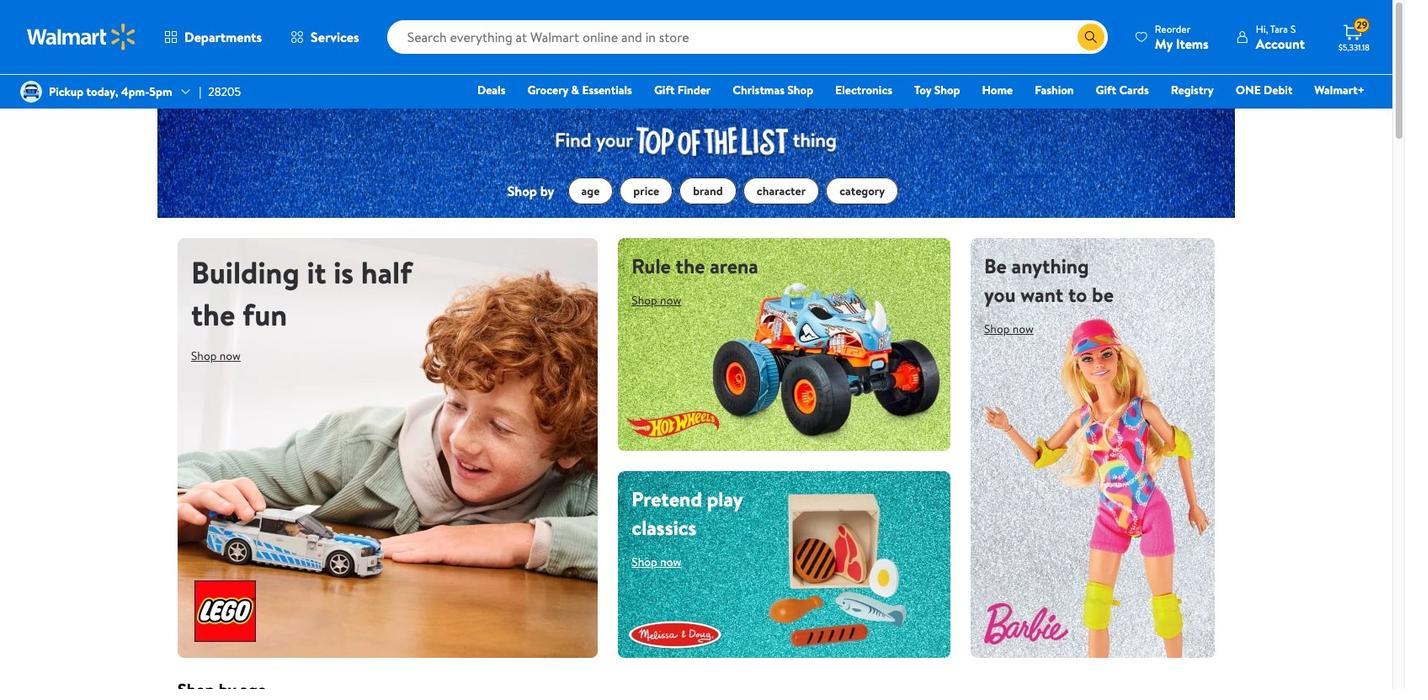 Task type: vqa. For each thing, say whether or not it's contained in the screenshot.
part corresponding to Good vacuum!!
no



Task type: describe. For each thing, give the bounding box(es) containing it.
one debit
[[1236, 82, 1293, 99]]

age
[[581, 183, 600, 200]]

home link
[[974, 81, 1021, 99]]

price
[[633, 183, 659, 200]]

28205
[[208, 83, 241, 100]]

toy shop link
[[907, 81, 968, 99]]

$5,331.18
[[1339, 41, 1370, 53]]

pretend play classics
[[632, 485, 743, 543]]

character button
[[743, 178, 819, 205]]

by
[[540, 182, 554, 201]]

brand
[[693, 183, 723, 200]]

now for rule the arena
[[660, 292, 681, 309]]

building it is half the fun
[[191, 252, 412, 336]]

play
[[707, 485, 743, 514]]

one debit link
[[1228, 81, 1300, 99]]

toy shop
[[914, 82, 960, 99]]

search icon image
[[1084, 30, 1098, 44]]

is
[[334, 252, 354, 294]]

s
[[1291, 21, 1296, 36]]

| 28205
[[199, 83, 241, 100]]

to
[[1068, 281, 1087, 309]]

deals link
[[470, 81, 513, 99]]

walmart image
[[27, 24, 136, 51]]

registry
[[1171, 82, 1214, 99]]

gift cards
[[1096, 82, 1149, 99]]

electronics link
[[828, 81, 900, 99]]

account
[[1256, 34, 1305, 53]]

hi, tara s account
[[1256, 21, 1305, 53]]

shop by
[[507, 182, 554, 201]]

Search search field
[[387, 20, 1108, 54]]

shop lego image
[[178, 238, 598, 659]]

29
[[1357, 18, 1368, 32]]

shop now link for building it is half the fun
[[191, 343, 254, 370]]

deals
[[477, 82, 506, 99]]

want
[[1021, 281, 1064, 309]]

character
[[757, 183, 806, 200]]

shop now for pretend play classics
[[632, 554, 681, 571]]

grocery
[[527, 82, 568, 99]]

electronics
[[835, 82, 892, 99]]

christmas
[[733, 82, 785, 99]]

services button
[[276, 17, 374, 57]]

fun
[[242, 294, 287, 336]]

gift for gift cards
[[1096, 82, 1116, 99]]

price button
[[620, 178, 673, 205]]

shop inside christmas shop link
[[787, 82, 813, 99]]

one
[[1236, 82, 1261, 99]]

essentials
[[582, 82, 632, 99]]

now for building it is half the fun
[[220, 348, 241, 365]]

today,
[[86, 83, 118, 100]]

0 vertical spatial the
[[676, 252, 705, 281]]

|
[[199, 83, 202, 100]]

shop now for building it is half the fun
[[191, 348, 241, 365]]



Task type: locate. For each thing, give the bounding box(es) containing it.
age button
[[568, 178, 613, 205]]

rule the arena
[[632, 252, 758, 281]]

shop now link down classics
[[632, 549, 695, 576]]

5pm
[[149, 83, 172, 100]]

building
[[191, 252, 300, 294]]

be anything you want to be
[[984, 252, 1114, 309]]

1 horizontal spatial gift
[[1096, 82, 1116, 99]]

classics
[[632, 514, 697, 543]]

1 vertical spatial the
[[191, 294, 235, 336]]

now for be anything you want to be
[[1013, 321, 1034, 338]]

1 horizontal spatial the
[[676, 252, 705, 281]]

home
[[982, 82, 1013, 99]]

shop now for be anything you want to be
[[984, 321, 1034, 338]]

grocery & essentials
[[527, 82, 632, 99]]

gift
[[654, 82, 675, 99], [1096, 82, 1116, 99]]

shop now link down you
[[984, 316, 1047, 343]]

registry link
[[1163, 81, 1221, 99]]

shop now link down fun
[[191, 343, 254, 370]]

shop now link for pretend play classics
[[632, 549, 695, 576]]

gift for gift finder
[[654, 82, 675, 99]]

christmas shop
[[733, 82, 813, 99]]

pickup today, 4pm-5pm
[[49, 83, 172, 100]]

half
[[361, 252, 412, 294]]

anything
[[1012, 252, 1089, 281]]

shop now link
[[632, 287, 695, 314], [984, 316, 1047, 343], [191, 343, 254, 370], [632, 549, 695, 576]]

the right 'rule'
[[676, 252, 705, 281]]

0 horizontal spatial gift
[[654, 82, 675, 99]]

gift finder
[[654, 82, 711, 99]]

be
[[1092, 281, 1114, 309]]

shop
[[787, 82, 813, 99], [934, 82, 960, 99], [507, 182, 537, 201], [632, 292, 657, 309], [984, 321, 1010, 338], [191, 348, 217, 365], [632, 554, 657, 571]]

fashion
[[1035, 82, 1074, 99]]

gift left cards
[[1096, 82, 1116, 99]]

reorder my items
[[1155, 21, 1209, 53]]

christmas shop link
[[725, 81, 821, 99]]

1 gift from the left
[[654, 82, 675, 99]]

arena
[[710, 252, 758, 281]]

shop barbie image
[[971, 238, 1215, 659]]

departments button
[[150, 17, 276, 57]]

2 gift from the left
[[1096, 82, 1116, 99]]

shop inside toy shop link
[[934, 82, 960, 99]]

category button
[[826, 178, 899, 205]]

walmart+ link
[[1307, 81, 1372, 99]]

shop melissa and doug image
[[618, 472, 951, 659]]

gift cards link
[[1088, 81, 1157, 99]]

finder
[[678, 82, 711, 99]]

0 horizontal spatial the
[[191, 294, 235, 336]]

shop now link for be anything you want to be
[[984, 316, 1047, 343]]

shop hot wheels image
[[618, 238, 951, 451]]

pretend
[[632, 485, 702, 514]]

find your top of the list thing image
[[535, 109, 858, 164]]

hi,
[[1256, 21, 1268, 36]]

services
[[311, 28, 359, 46]]

fashion link
[[1027, 81, 1082, 99]]

shop now for rule the arena
[[632, 292, 681, 309]]

reorder
[[1155, 21, 1191, 36]]

Walmart Site-Wide search field
[[387, 20, 1108, 54]]

be
[[984, 252, 1007, 281]]

pickup
[[49, 83, 84, 100]]

the
[[676, 252, 705, 281], [191, 294, 235, 336]]

shop now link for rule the arena
[[632, 287, 695, 314]]

the inside building it is half the fun
[[191, 294, 235, 336]]

brand button
[[680, 178, 737, 205]]

now
[[660, 292, 681, 309], [1013, 321, 1034, 338], [220, 348, 241, 365], [660, 554, 681, 571]]

my
[[1155, 34, 1173, 53]]

debit
[[1264, 82, 1293, 99]]

it
[[307, 252, 326, 294]]

rule
[[632, 252, 671, 281]]

category
[[840, 183, 885, 200]]

gift left finder
[[654, 82, 675, 99]]

 image
[[20, 81, 42, 103]]

now for pretend play classics
[[660, 554, 681, 571]]

you
[[984, 281, 1016, 309]]

walmart+
[[1315, 82, 1365, 99]]

departments
[[184, 28, 262, 46]]

the left fun
[[191, 294, 235, 336]]

grocery & essentials link
[[520, 81, 640, 99]]

4pm-
[[121, 83, 149, 100]]

shop now
[[632, 292, 681, 309], [984, 321, 1034, 338], [191, 348, 241, 365], [632, 554, 681, 571]]

cards
[[1119, 82, 1149, 99]]

tara
[[1270, 21, 1288, 36]]

toy
[[914, 82, 931, 99]]

items
[[1176, 34, 1209, 53]]

shop now link down 'rule'
[[632, 287, 695, 314]]

gift finder link
[[647, 81, 718, 99]]

&
[[571, 82, 579, 99]]



